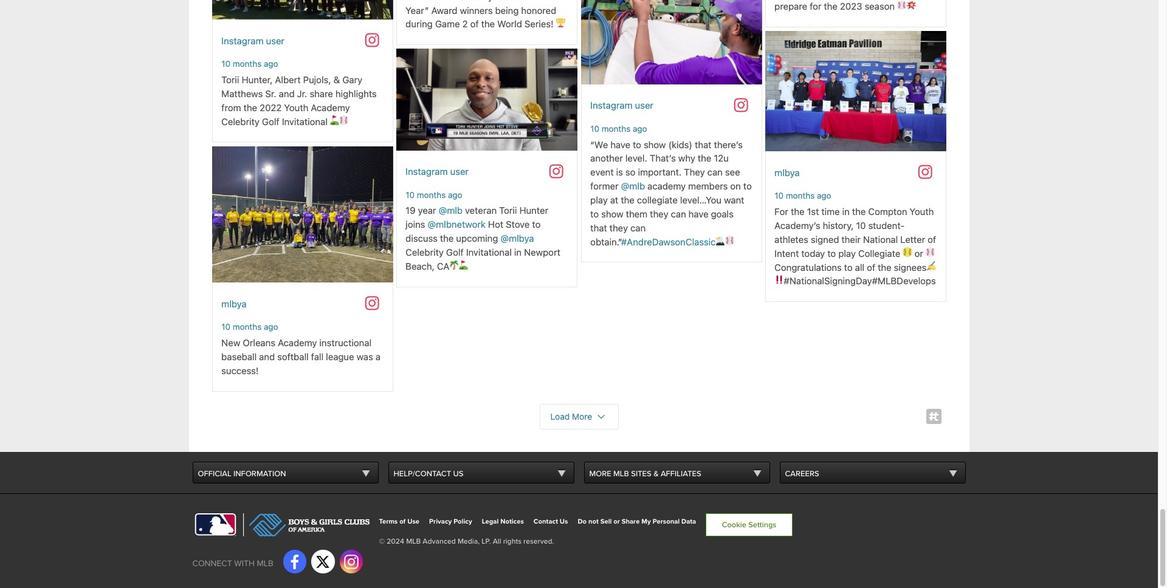 Task type: locate. For each thing, give the bounding box(es) containing it.
careers
[[785, 470, 820, 479]]

1 vertical spatial mlb
[[406, 538, 421, 547]]

policy
[[454, 518, 472, 526]]

terms of use link
[[379, 518, 420, 526]]

more mlb sites & affiliates button
[[584, 462, 770, 484]]

advanced
[[423, 538, 456, 547]]

careers button
[[780, 462, 966, 484]]

or
[[614, 518, 620, 526]]

&
[[654, 470, 659, 479]]

1 horizontal spatial mlb
[[406, 538, 421, 547]]

connect with mlb
[[192, 559, 274, 569]]

more
[[590, 470, 612, 479]]

official
[[198, 470, 232, 479]]

mlb right 2024
[[406, 538, 421, 547]]

privacy policy
[[429, 518, 472, 526]]

©
[[379, 538, 385, 547]]

sell
[[601, 518, 612, 526]]

facebook image
[[288, 555, 302, 570]]

x image
[[316, 555, 330, 570]]

mlb left sites
[[614, 470, 629, 479]]

share
[[622, 518, 640, 526]]

use
[[408, 518, 420, 526]]

my
[[642, 518, 651, 526]]

mlb right with
[[257, 559, 274, 569]]

do
[[578, 518, 587, 526]]

data
[[682, 518, 696, 526]]

2024
[[387, 538, 404, 547]]

mlb
[[614, 470, 629, 479], [406, 538, 421, 547], [257, 559, 274, 569]]

2 horizontal spatial mlb
[[614, 470, 629, 479]]

2 vertical spatial mlb
[[257, 559, 274, 569]]

settings
[[749, 520, 777, 530]]

us
[[560, 518, 568, 526]]

not
[[589, 518, 599, 526]]

© 2024 mlb advanced media, lp. all rights reserved.
[[379, 538, 554, 547]]

information
[[234, 470, 286, 479]]

0 horizontal spatial mlb
[[257, 559, 274, 569]]

boys and girls club of america image
[[243, 514, 369, 537]]

help/contact
[[394, 470, 451, 479]]

0 vertical spatial mlb
[[614, 470, 629, 479]]

mlb for connect with mlb
[[257, 559, 274, 569]]

cookie
[[722, 520, 747, 530]]

reserved.
[[524, 538, 554, 547]]

contact us link
[[534, 518, 568, 526]]



Task type: describe. For each thing, give the bounding box(es) containing it.
lp.
[[482, 538, 491, 547]]

legal notices
[[482, 518, 524, 526]]

more mlb sites & affiliates
[[590, 470, 702, 479]]

mlb.com image
[[192, 514, 238, 537]]

contact
[[534, 518, 558, 526]]

instagram image
[[344, 555, 359, 570]]

terms
[[379, 518, 398, 526]]

notices
[[501, 518, 524, 526]]

privacy policy link
[[429, 518, 472, 526]]

us
[[453, 470, 464, 479]]

mlb for © 2024 mlb advanced media, lp. all rights reserved.
[[406, 538, 421, 547]]

all
[[493, 538, 501, 547]]

connect
[[192, 559, 232, 569]]

help/contact us button
[[388, 462, 574, 484]]

do not sell or share my personal data link
[[578, 518, 696, 526]]

cookie settings button
[[706, 514, 793, 537]]

terms of use
[[379, 518, 420, 526]]

help/contact us
[[394, 470, 464, 479]]

legal
[[482, 518, 499, 526]]

affiliates
[[661, 470, 702, 479]]

media,
[[458, 538, 480, 547]]

official information button
[[192, 462, 379, 484]]

do not sell or share my personal data cookie settings
[[578, 518, 777, 530]]

privacy
[[429, 518, 452, 526]]

official information
[[198, 470, 286, 479]]

rights
[[503, 538, 522, 547]]

sites
[[631, 470, 652, 479]]

legal notices link
[[482, 518, 524, 526]]

personal
[[653, 518, 680, 526]]

of
[[400, 518, 406, 526]]

contact us
[[534, 518, 568, 526]]

mlb inside popup button
[[614, 470, 629, 479]]

with
[[234, 559, 255, 569]]



Task type: vqa. For each thing, say whether or not it's contained in the screenshot.
RUNNER within Runner on 3rd, Caught Stealing
no



